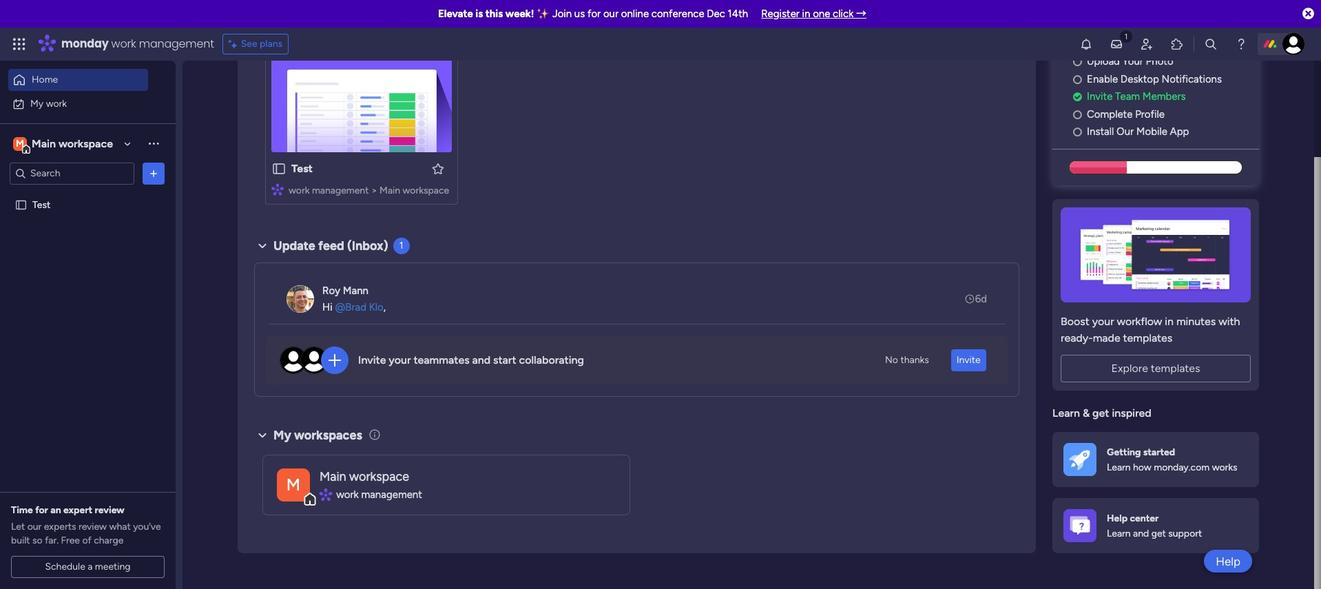 Task type: locate. For each thing, give the bounding box(es) containing it.
of
[[82, 535, 91, 546]]

explore templates button
[[1061, 355, 1251, 382]]

m inside workspace image
[[16, 137, 24, 149]]

help inside help center learn and get support
[[1107, 512, 1128, 524]]

see plans
[[241, 38, 283, 50]]

register in one click → link
[[761, 8, 867, 20]]

test for public board image
[[32, 199, 51, 210]]

0 horizontal spatial invite
[[358, 354, 386, 367]]

monday
[[61, 36, 109, 52]]

see plans button
[[222, 34, 289, 54]]

→
[[857, 8, 867, 20]]

templates inside boost your workflow in minutes with ready-made templates
[[1124, 331, 1173, 344]]

roy mann image
[[287, 285, 314, 313]]

1 vertical spatial and
[[1133, 528, 1149, 539]]

learn inside getting started learn how monday.com works
[[1107, 462, 1131, 473]]

1 vertical spatial help
[[1216, 554, 1241, 568]]

learn down getting
[[1107, 462, 1131, 473]]

work management
[[336, 488, 422, 501]]

m for workspace image
[[16, 137, 24, 149]]

explore
[[1112, 362, 1149, 375]]

week!
[[506, 8, 534, 20]]

circle o image
[[1073, 74, 1082, 85]]

for left an
[[35, 504, 48, 516]]

roy mann
[[322, 284, 369, 297]]

close update feed (inbox) image
[[254, 238, 271, 254]]

3 circle o image from the top
[[1073, 127, 1082, 137]]

experts
[[44, 521, 76, 533]]

test inside "list box"
[[32, 199, 51, 210]]

0 horizontal spatial our
[[27, 521, 42, 533]]

main workspace up work management
[[320, 469, 409, 484]]

circle o image left install
[[1073, 127, 1082, 137]]

0 vertical spatial my
[[30, 97, 44, 109]]

invite for team
[[1087, 90, 1113, 103]]

desktop
[[1121, 73, 1160, 85]]

0 horizontal spatial for
[[35, 504, 48, 516]]

0 vertical spatial main
[[32, 137, 56, 150]]

in left minutes
[[1165, 315, 1174, 328]]

1 horizontal spatial for
[[588, 8, 601, 20]]

workspace up search in workspace field
[[59, 137, 113, 150]]

roy
[[322, 284, 340, 297]]

circle o image down the check circle icon
[[1073, 109, 1082, 120]]

1 horizontal spatial test
[[291, 162, 313, 175]]

learn down center
[[1107, 528, 1131, 539]]

m inside workspace icon
[[287, 474, 301, 494]]

management
[[139, 36, 214, 52], [312, 185, 369, 196], [361, 488, 422, 501]]

main right workspace image
[[32, 137, 56, 150]]

dec
[[707, 8, 725, 20]]

1 horizontal spatial m
[[287, 474, 301, 494]]

register in one click →
[[761, 8, 867, 20]]

1 circle o image from the top
[[1073, 57, 1082, 67]]

test right public board image
[[32, 199, 51, 210]]

work down home
[[46, 97, 67, 109]]

our
[[603, 8, 619, 20], [27, 521, 42, 533]]

help inside button
[[1216, 554, 1241, 568]]

how
[[1133, 462, 1152, 473]]

14th
[[728, 8, 748, 20]]

my workspaces
[[274, 428, 362, 443]]

1 vertical spatial my
[[274, 428, 291, 443]]

1 vertical spatial main workspace
[[320, 469, 409, 484]]

get right &
[[1093, 406, 1110, 419]]

0 horizontal spatial m
[[16, 137, 24, 149]]

learn for help
[[1107, 528, 1131, 539]]

main right workspace icon
[[320, 469, 346, 484]]

2 horizontal spatial invite
[[1087, 90, 1113, 103]]

invite
[[1087, 90, 1113, 103], [358, 354, 386, 367], [957, 354, 981, 366]]

my down home
[[30, 97, 44, 109]]

circle o image for install
[[1073, 127, 1082, 137]]

main right >
[[380, 185, 400, 196]]

circle o image inside "install our mobile app" link
[[1073, 127, 1082, 137]]

select product image
[[12, 37, 26, 51]]

0 vertical spatial review
[[95, 504, 125, 516]]

help for help center learn and get support
[[1107, 512, 1128, 524]]

invite team members link
[[1073, 89, 1260, 105]]

0 horizontal spatial my
[[30, 97, 44, 109]]

1 vertical spatial main
[[380, 185, 400, 196]]

review up the what
[[95, 504, 125, 516]]

and left start
[[472, 354, 491, 367]]

1 vertical spatial test
[[32, 199, 51, 210]]

a
[[88, 561, 93, 573]]

0 vertical spatial templates
[[1124, 331, 1173, 344]]

1 vertical spatial workspace
[[403, 185, 449, 196]]

meeting
[[95, 561, 131, 573]]

my for my workspaces
[[274, 428, 291, 443]]

review
[[95, 504, 125, 516], [78, 521, 107, 533]]

main
[[32, 137, 56, 150], [380, 185, 400, 196], [320, 469, 346, 484]]

for right us
[[588, 8, 601, 20]]

0 vertical spatial m
[[16, 137, 24, 149]]

1 horizontal spatial get
[[1152, 528, 1166, 539]]

0 horizontal spatial main workspace
[[32, 137, 113, 150]]

2 vertical spatial learn
[[1107, 528, 1131, 539]]

0 vertical spatial circle o image
[[1073, 57, 1082, 67]]

m down my workspaces
[[287, 474, 301, 494]]

and down center
[[1133, 528, 1149, 539]]

notifications image
[[1080, 37, 1093, 51]]

my inside button
[[30, 97, 44, 109]]

help for help
[[1216, 554, 1241, 568]]

0 horizontal spatial and
[[472, 354, 491, 367]]

0 vertical spatial main workspace
[[32, 137, 113, 150]]

1 horizontal spatial invite
[[957, 354, 981, 366]]

workspace
[[59, 137, 113, 150], [403, 185, 449, 196], [349, 469, 409, 484]]

install our mobile app
[[1087, 126, 1190, 138]]

2 vertical spatial circle o image
[[1073, 127, 1082, 137]]

our left online
[[603, 8, 619, 20]]

1 vertical spatial for
[[35, 504, 48, 516]]

m up public board image
[[16, 137, 24, 149]]

learn & get inspired
[[1053, 406, 1152, 419]]

1 horizontal spatial main
[[320, 469, 346, 484]]

getting started learn how monday.com works
[[1107, 446, 1238, 473]]

brad klo image
[[1283, 33, 1305, 55]]

review up of
[[78, 521, 107, 533]]

free
[[61, 535, 80, 546]]

app
[[1170, 126, 1190, 138]]

inspired
[[1112, 406, 1152, 419]]

m
[[16, 137, 24, 149], [287, 474, 301, 494]]

and for get
[[1133, 528, 1149, 539]]

0 vertical spatial management
[[139, 36, 214, 52]]

online
[[621, 8, 649, 20]]

work
[[111, 36, 136, 52], [46, 97, 67, 109], [289, 185, 310, 196], [336, 488, 359, 501]]

0 vertical spatial test
[[291, 162, 313, 175]]

workspace down add to favorites image
[[403, 185, 449, 196]]

1 horizontal spatial my
[[274, 428, 291, 443]]

get down center
[[1152, 528, 1166, 539]]

circle o image inside complete profile link
[[1073, 109, 1082, 120]]

1 vertical spatial circle o image
[[1073, 109, 1082, 120]]

learn inside help center learn and get support
[[1107, 528, 1131, 539]]

public board image
[[14, 198, 28, 211]]

0 vertical spatial in
[[802, 8, 811, 20]]

circle o image inside upload your photo link
[[1073, 57, 1082, 67]]

workspace selection element
[[13, 135, 115, 153]]

workspace up work management
[[349, 469, 409, 484]]

our inside the time for an expert review let our experts review what you've built so far. free of charge
[[27, 521, 42, 533]]

2 vertical spatial workspace
[[349, 469, 409, 484]]

for
[[588, 8, 601, 20], [35, 504, 48, 516]]

workspace image
[[277, 468, 310, 501]]

1 horizontal spatial and
[[1133, 528, 1149, 539]]

our up so
[[27, 521, 42, 533]]

0 vertical spatial our
[[603, 8, 619, 20]]

2 vertical spatial main
[[320, 469, 346, 484]]

1 vertical spatial learn
[[1107, 462, 1131, 473]]

what
[[109, 521, 131, 533]]

option
[[0, 192, 176, 195]]

help
[[1107, 512, 1128, 524], [1216, 554, 1241, 568]]

2 circle o image from the top
[[1073, 109, 1082, 120]]

main inside "workspace selection" element
[[32, 137, 56, 150]]

for inside the time for an expert review let our experts review what you've built so far. free of charge
[[35, 504, 48, 516]]

inbox image
[[1110, 37, 1124, 51]]

1 vertical spatial our
[[27, 521, 42, 533]]

templates down 'workflow'
[[1124, 331, 1173, 344]]

your inside boost your workflow in minutes with ready-made templates
[[1093, 315, 1115, 328]]

invite members image
[[1140, 37, 1154, 51]]

1
[[399, 240, 403, 251]]

templates inside button
[[1151, 362, 1201, 375]]

m for workspace icon
[[287, 474, 301, 494]]

built
[[11, 535, 30, 546]]

0 horizontal spatial your
[[389, 354, 411, 367]]

2 vertical spatial management
[[361, 488, 422, 501]]

1 horizontal spatial help
[[1216, 554, 1241, 568]]

in left "one"
[[802, 8, 811, 20]]

my right 'close my workspaces' image
[[274, 428, 291, 443]]

1 horizontal spatial in
[[1165, 315, 1174, 328]]

circle o image
[[1073, 57, 1082, 67], [1073, 109, 1082, 120], [1073, 127, 1082, 137]]

1 horizontal spatial our
[[603, 8, 619, 20]]

schedule a meeting
[[45, 561, 131, 573]]

1 vertical spatial in
[[1165, 315, 1174, 328]]

work right monday
[[111, 36, 136, 52]]

1 vertical spatial your
[[389, 354, 411, 367]]

get
[[1093, 406, 1110, 419], [1152, 528, 1166, 539]]

management for work management
[[361, 488, 422, 501]]

help button
[[1205, 550, 1253, 573]]

an
[[50, 504, 61, 516]]

profile
[[1136, 108, 1165, 120]]

main workspace up search in workspace field
[[32, 137, 113, 150]]

made
[[1093, 331, 1121, 344]]

Search in workspace field
[[29, 165, 115, 181]]

0 horizontal spatial in
[[802, 8, 811, 20]]

circle o image up circle o image
[[1073, 57, 1082, 67]]

1 horizontal spatial your
[[1093, 315, 1115, 328]]

test list box
[[0, 190, 176, 402]]

0 horizontal spatial test
[[32, 199, 51, 210]]

0 vertical spatial and
[[472, 354, 491, 367]]

2 horizontal spatial main
[[380, 185, 400, 196]]

public board image
[[271, 161, 287, 176]]

0 vertical spatial help
[[1107, 512, 1128, 524]]

upload your photo
[[1087, 55, 1174, 68]]

workflow
[[1117, 315, 1163, 328]]

your up made
[[1093, 315, 1115, 328]]

install
[[1087, 126, 1114, 138]]

test
[[291, 162, 313, 175], [32, 199, 51, 210]]

your
[[1123, 55, 1144, 68]]

1 vertical spatial templates
[[1151, 362, 1201, 375]]

learn
[[1053, 406, 1080, 419], [1107, 462, 1131, 473], [1107, 528, 1131, 539]]

and
[[472, 354, 491, 367], [1133, 528, 1149, 539]]

learn for getting
[[1107, 462, 1131, 473]]

and inside help center learn and get support
[[1133, 528, 1149, 539]]

complete profile link
[[1073, 107, 1260, 122]]

check circle image
[[1073, 92, 1082, 102]]

0 horizontal spatial get
[[1093, 406, 1110, 419]]

learn left &
[[1053, 406, 1080, 419]]

ready-
[[1061, 331, 1093, 344]]

click
[[833, 8, 854, 20]]

boost
[[1061, 315, 1090, 328]]

6d
[[975, 293, 987, 305]]

templates image image
[[1065, 207, 1247, 302]]

your left teammates
[[389, 354, 411, 367]]

1 vertical spatial m
[[287, 474, 301, 494]]

0 horizontal spatial main
[[32, 137, 56, 150]]

test right public board icon
[[291, 162, 313, 175]]

upload your photo link
[[1073, 54, 1260, 69]]

monday.com
[[1154, 462, 1210, 473]]

0 horizontal spatial help
[[1107, 512, 1128, 524]]

update feed (inbox)
[[274, 238, 388, 254]]

1 vertical spatial management
[[312, 185, 369, 196]]

templates right explore
[[1151, 362, 1201, 375]]

1 vertical spatial get
[[1152, 528, 1166, 539]]

0 vertical spatial your
[[1093, 315, 1115, 328]]



Task type: vqa. For each thing, say whether or not it's contained in the screenshot.
boards and dashboards you visited recently in this workspace
no



Task type: describe. For each thing, give the bounding box(es) containing it.
mann
[[343, 284, 369, 297]]

(inbox)
[[347, 238, 388, 254]]

get inside help center learn and get support
[[1152, 528, 1166, 539]]

plans
[[260, 38, 283, 50]]

time
[[11, 504, 33, 516]]

see
[[241, 38, 257, 50]]

boost your workflow in minutes with ready-made templates
[[1061, 315, 1241, 344]]

charge
[[94, 535, 124, 546]]

help center element
[[1053, 498, 1260, 553]]

invite button
[[951, 349, 986, 371]]

search everything image
[[1204, 37, 1218, 51]]

schedule
[[45, 561, 85, 573]]

workspace options image
[[147, 137, 161, 150]]

notifications
[[1162, 73, 1222, 85]]

work right workspace icon
[[336, 488, 359, 501]]

center
[[1130, 512, 1159, 524]]

home button
[[8, 69, 148, 91]]

conference
[[652, 8, 705, 20]]

this
[[486, 8, 503, 20]]

collaborating
[[519, 354, 584, 367]]

minutes
[[1177, 315, 1216, 328]]

no
[[885, 354, 898, 366]]

support
[[1169, 528, 1203, 539]]

with
[[1219, 315, 1241, 328]]

team
[[1116, 90, 1140, 103]]

work inside button
[[46, 97, 67, 109]]

so
[[32, 535, 43, 546]]

complete profile
[[1087, 108, 1165, 120]]

work management > main workspace
[[289, 185, 449, 196]]

enable
[[1087, 73, 1118, 85]]

help center learn and get support
[[1107, 512, 1203, 539]]

options image
[[147, 166, 161, 180]]

test for public board icon
[[291, 162, 313, 175]]

us
[[575, 8, 585, 20]]

let
[[11, 521, 25, 533]]

install our mobile app link
[[1073, 124, 1260, 140]]

0 vertical spatial for
[[588, 8, 601, 20]]

time for an expert review let our experts review what you've built so far. free of charge
[[11, 504, 161, 546]]

works
[[1212, 462, 1238, 473]]

explore templates
[[1112, 362, 1201, 375]]

elevate
[[438, 8, 473, 20]]

far.
[[45, 535, 59, 546]]

invite inside button
[[957, 354, 981, 366]]

join
[[553, 8, 572, 20]]

1 horizontal spatial main workspace
[[320, 469, 409, 484]]

&
[[1083, 406, 1090, 419]]

0 vertical spatial get
[[1093, 406, 1110, 419]]

circle o image for upload
[[1073, 57, 1082, 67]]

invite team members
[[1087, 90, 1186, 103]]

no thanks button
[[880, 349, 935, 371]]

elevate is this week! ✨ join us for our online conference dec 14th
[[438, 8, 748, 20]]

0 vertical spatial learn
[[1053, 406, 1080, 419]]

photo
[[1146, 55, 1174, 68]]

help image
[[1235, 37, 1249, 51]]

upload
[[1087, 55, 1120, 68]]

getting started element
[[1053, 432, 1260, 487]]

your for invite
[[389, 354, 411, 367]]

complete
[[1087, 108, 1133, 120]]

work up update
[[289, 185, 310, 196]]

close my workspaces image
[[254, 427, 271, 444]]

>
[[371, 185, 377, 196]]

getting
[[1107, 446, 1141, 458]]

add to favorites image
[[431, 162, 445, 175]]

schedule a meeting button
[[11, 556, 165, 578]]

update
[[274, 238, 315, 254]]

0 vertical spatial workspace
[[59, 137, 113, 150]]

expert
[[63, 504, 92, 516]]

teammates
[[414, 354, 470, 367]]

start
[[493, 354, 516, 367]]

mobile
[[1137, 126, 1168, 138]]

in inside boost your workflow in minutes with ready-made templates
[[1165, 315, 1174, 328]]

my for my work
[[30, 97, 44, 109]]

and for start
[[472, 354, 491, 367]]

apps image
[[1171, 37, 1184, 51]]

members
[[1143, 90, 1186, 103]]

1 image
[[1120, 28, 1133, 44]]

you've
[[133, 521, 161, 533]]

started
[[1144, 446, 1176, 458]]

home
[[32, 74, 58, 85]]

enable desktop notifications link
[[1073, 72, 1260, 87]]

your for boost
[[1093, 315, 1115, 328]]

our
[[1117, 126, 1134, 138]]

invite for your
[[358, 354, 386, 367]]

no thanks
[[885, 354, 929, 366]]

thanks
[[901, 354, 929, 366]]

is
[[476, 8, 483, 20]]

main workspace inside "workspace selection" element
[[32, 137, 113, 150]]

feed
[[318, 238, 344, 254]]

register
[[761, 8, 800, 20]]

circle o image for complete
[[1073, 109, 1082, 120]]

enable desktop notifications
[[1087, 73, 1222, 85]]

my work
[[30, 97, 67, 109]]

workspace image
[[13, 136, 27, 151]]

management for work management > main workspace
[[312, 185, 369, 196]]

1 vertical spatial review
[[78, 521, 107, 533]]



